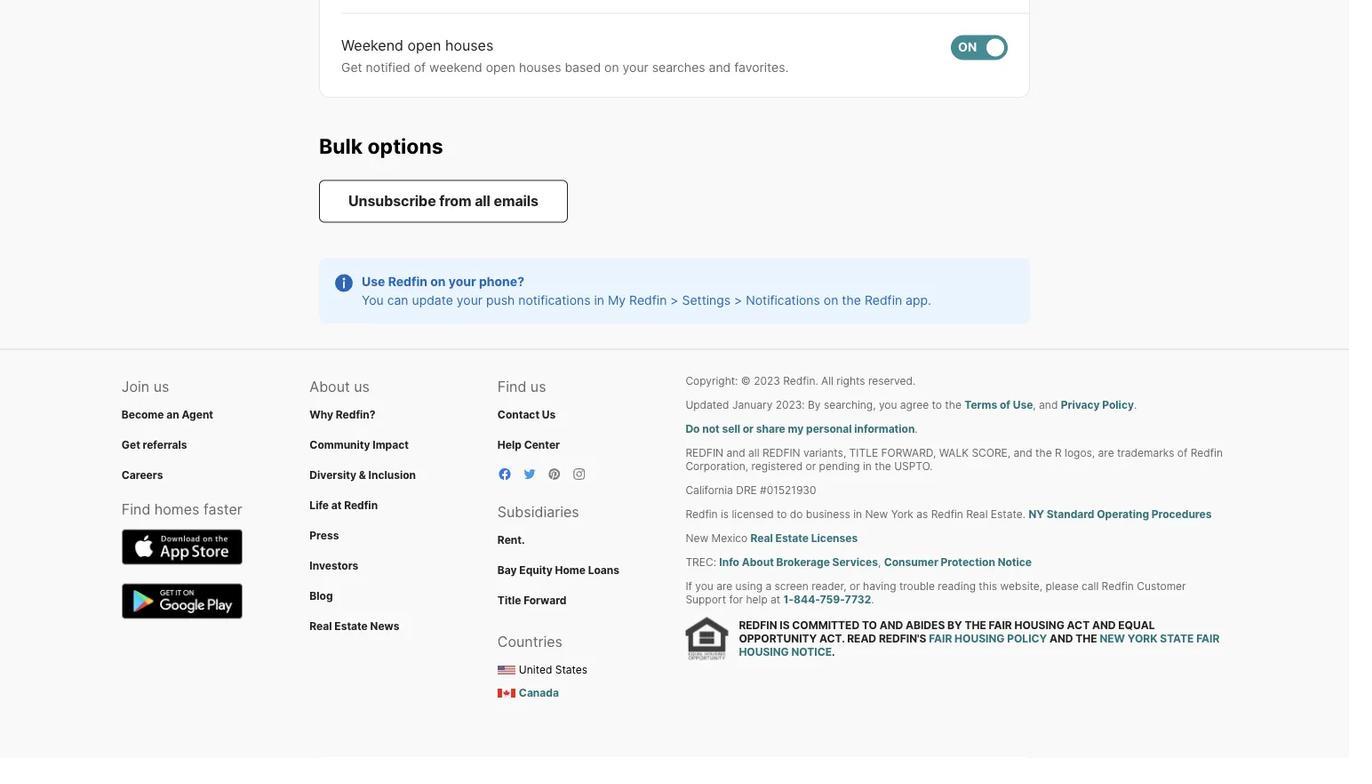 Task type: vqa. For each thing, say whether or not it's contained in the screenshot.
compiled
no



Task type: locate. For each thing, give the bounding box(es) containing it.
0 horizontal spatial >
[[671, 293, 679, 309]]

find homes faster
[[122, 502, 243, 519]]

of right notified
[[414, 60, 426, 75]]

at left the 1-
[[771, 594, 781, 607]]

0 horizontal spatial new
[[686, 533, 709, 546]]

0 horizontal spatial ,
[[879, 557, 882, 570]]

housing inside redfin is committed to and abides by the fair housing act and equal opportunity act. read redfin's
[[1015, 619, 1065, 632]]

and right searches at the top of the page
[[709, 60, 731, 75]]

brokerage
[[777, 557, 830, 570]]

this
[[979, 581, 998, 594]]

open right weekend
[[486, 60, 516, 75]]

0 horizontal spatial us
[[154, 379, 169, 396]]

or up 7732
[[850, 581, 860, 594]]

0 horizontal spatial housing
[[739, 646, 789, 659]]

to
[[932, 399, 943, 412], [777, 509, 787, 522]]

and
[[709, 60, 731, 75], [1040, 399, 1058, 412], [727, 447, 746, 460], [1014, 447, 1033, 460]]

uspto.
[[895, 461, 933, 474]]

2 us from the left
[[354, 379, 370, 396]]

all right from
[[475, 193, 491, 210]]

become an agent button
[[122, 409, 213, 421]]

us right join
[[154, 379, 169, 396]]

2 horizontal spatial housing
[[1015, 619, 1065, 632]]

0 vertical spatial about
[[310, 379, 350, 396]]

0 horizontal spatial find
[[122, 502, 151, 519]]

,
[[1034, 399, 1037, 412], [879, 557, 882, 570]]

in inside redfin and all redfin variants, title forward, walk score, and the r logos, are trademarks of redfin corporation, registered or pending in the uspto.
[[863, 461, 872, 474]]

help
[[746, 594, 768, 607]]

the left app.
[[842, 293, 862, 309]]

weekend open houses get notified of weekend open houses based on your searches and favorites.
[[341, 37, 789, 75]]

0 horizontal spatial to
[[777, 509, 787, 522]]

0 horizontal spatial use
[[362, 275, 385, 290]]

real down licensed
[[751, 533, 773, 546]]

1 horizontal spatial at
[[771, 594, 781, 607]]

on right based in the left top of the page
[[605, 60, 619, 75]]

get down weekend
[[341, 60, 362, 75]]

or right sell
[[743, 423, 754, 436]]

updated
[[686, 399, 730, 412]]

1 horizontal spatial new
[[866, 509, 889, 522]]

use up you
[[362, 275, 385, 290]]

app.
[[906, 293, 932, 309]]

contact us
[[498, 409, 556, 421]]

the down title at bottom right
[[875, 461, 892, 474]]

> right settings
[[735, 293, 743, 309]]

redfin right trademarks
[[1191, 447, 1224, 460]]

at
[[331, 499, 342, 512], [771, 594, 781, 607]]

1 horizontal spatial use
[[1013, 399, 1034, 412]]

in left my
[[594, 293, 605, 309]]

news
[[370, 620, 400, 633]]

rent.
[[498, 534, 525, 547]]

california dre #01521930
[[686, 485, 817, 498]]

None checkbox
[[951, 35, 1008, 60]]

why redfin?
[[310, 409, 376, 421]]

of right trademarks
[[1178, 447, 1188, 460]]

open up weekend
[[408, 37, 441, 54]]

at right life
[[331, 499, 342, 512]]

operating
[[1098, 509, 1150, 522]]

1 vertical spatial about
[[742, 557, 774, 570]]

0 vertical spatial of
[[414, 60, 426, 75]]

all for redfin
[[749, 447, 760, 460]]

0 horizontal spatial all
[[475, 193, 491, 210]]

my
[[788, 423, 804, 436]]

redfin
[[686, 447, 724, 460], [763, 447, 801, 460], [739, 619, 778, 632]]

your left searches at the top of the page
[[623, 60, 649, 75]]

or
[[743, 423, 754, 436], [806, 461, 817, 474], [850, 581, 860, 594]]

0 horizontal spatial or
[[743, 423, 754, 436]]

0 horizontal spatial you
[[696, 581, 714, 594]]

housing down 'opportunity'
[[739, 646, 789, 659]]

do
[[790, 509, 803, 522]]

your left push
[[457, 293, 483, 309]]

variants,
[[804, 447, 847, 460]]

1 vertical spatial to
[[777, 509, 787, 522]]

reading
[[938, 581, 976, 594]]

new up trec:
[[686, 533, 709, 546]]

to left do
[[777, 509, 787, 522]]

policy
[[1103, 399, 1135, 412]]

0 vertical spatial find
[[498, 379, 527, 396]]

0 horizontal spatial are
[[717, 581, 733, 594]]

title forward
[[498, 594, 567, 607]]

7732
[[845, 594, 872, 607]]

2 vertical spatial of
[[1178, 447, 1188, 460]]

2 vertical spatial or
[[850, 581, 860, 594]]

you up support
[[696, 581, 714, 594]]

redfin down & on the bottom left of the page
[[344, 499, 378, 512]]

real left estate.
[[967, 509, 988, 522]]

new
[[866, 509, 889, 522], [686, 533, 709, 546]]

rights
[[837, 375, 866, 388]]

1 horizontal spatial all
[[749, 447, 760, 460]]

in right business
[[854, 509, 863, 522]]

use right "terms"
[[1013, 399, 1034, 412]]

redfin twitter image
[[523, 468, 537, 482]]

about up "using"
[[742, 557, 774, 570]]

0 vertical spatial are
[[1099, 447, 1115, 460]]

0 horizontal spatial open
[[408, 37, 441, 54]]

find up contact
[[498, 379, 527, 396]]

us for about us
[[354, 379, 370, 396]]

redfin left app.
[[865, 293, 903, 309]]

0 horizontal spatial of
[[414, 60, 426, 75]]

1 vertical spatial or
[[806, 461, 817, 474]]

ny
[[1029, 509, 1045, 522]]

housing up the policy on the bottom right of page
[[1015, 619, 1065, 632]]

are up for
[[717, 581, 733, 594]]

equal
[[1119, 619, 1156, 632]]

0 vertical spatial to
[[932, 399, 943, 412]]

info
[[720, 557, 740, 570]]

1 horizontal spatial or
[[806, 461, 817, 474]]

houses up weekend
[[445, 37, 494, 54]]

2 vertical spatial your
[[457, 293, 483, 309]]

2 vertical spatial real
[[310, 620, 332, 633]]

1 horizontal spatial you
[[879, 399, 898, 412]]

consumer protection notice link
[[885, 557, 1032, 570]]

canada
[[519, 687, 559, 700]]

. down act.
[[832, 646, 836, 659]]

united states
[[519, 664, 588, 677]]

1 horizontal spatial to
[[932, 399, 943, 412]]

and up redfin's
[[880, 619, 904, 632]]

0 vertical spatial use
[[362, 275, 385, 290]]

your inside weekend open houses get notified of weekend open houses based on your searches and favorites.
[[623, 60, 649, 75]]

blog
[[310, 590, 333, 603]]

housing
[[1015, 619, 1065, 632], [955, 633, 1005, 646], [739, 646, 789, 659]]

and down act
[[1050, 633, 1074, 646]]

canadian flag image
[[498, 690, 516, 699]]

1 vertical spatial get
[[122, 439, 140, 452]]

0 vertical spatial all
[[475, 193, 491, 210]]

1 vertical spatial are
[[717, 581, 733, 594]]

real
[[967, 509, 988, 522], [751, 533, 773, 546], [310, 620, 332, 633]]

and right score,
[[1014, 447, 1033, 460]]

opportunity
[[739, 633, 817, 646]]

at inside if you are using a screen reader, or having trouble reading this website, please call redfin customer support for help at
[[771, 594, 781, 607]]

about up why
[[310, 379, 350, 396]]

0 vertical spatial real
[[967, 509, 988, 522]]

2 vertical spatial in
[[854, 509, 863, 522]]

faster
[[204, 502, 243, 519]]

2 horizontal spatial real
[[967, 509, 988, 522]]

0 horizontal spatial the
[[965, 619, 987, 632]]

notifications
[[519, 293, 591, 309]]

of right "terms"
[[1000, 399, 1011, 412]]

0 vertical spatial in
[[594, 293, 605, 309]]

0 vertical spatial on
[[605, 60, 619, 75]]

2023
[[754, 375, 781, 388]]

on inside weekend open houses get notified of weekend open houses based on your searches and favorites.
[[605, 60, 619, 75]]

you
[[362, 293, 384, 309]]

0 vertical spatial estate
[[776, 533, 809, 546]]

forward
[[524, 594, 567, 607]]

act
[[1068, 619, 1090, 632]]

the left "terms"
[[946, 399, 962, 412]]

unsubscribe from all emails
[[349, 193, 539, 210]]

procedures
[[1152, 509, 1212, 522]]

get inside weekend open houses get notified of weekend open houses based on your searches and favorites.
[[341, 60, 362, 75]]

0 horizontal spatial houses
[[445, 37, 494, 54]]

, up 'having'
[[879, 557, 882, 570]]

0 horizontal spatial estate
[[335, 620, 368, 633]]

the inside use redfin on your phone? you can update your push notifications in my redfin > settings > notifications on the redfin app.
[[842, 293, 862, 309]]

2 horizontal spatial us
[[531, 379, 546, 396]]

0 horizontal spatial on
[[431, 275, 446, 290]]

bulk
[[319, 134, 363, 159]]

share
[[757, 423, 786, 436]]

real down blog button
[[310, 620, 332, 633]]

redfin facebook image
[[498, 468, 512, 482]]

redfin inside redfin is committed to and abides by the fair housing act and equal opportunity act. read redfin's
[[739, 619, 778, 632]]

new york state fair housing notice link
[[739, 633, 1220, 659]]

fair down by on the bottom right of page
[[929, 633, 953, 646]]

are right "logos," at the bottom right
[[1099, 447, 1115, 460]]

redfin up can
[[388, 275, 428, 290]]

1 horizontal spatial on
[[605, 60, 619, 75]]

0 horizontal spatial at
[[331, 499, 342, 512]]

2 horizontal spatial or
[[850, 581, 860, 594]]

, left privacy on the bottom right of the page
[[1034, 399, 1037, 412]]

you
[[879, 399, 898, 412], [696, 581, 714, 594]]

0 horizontal spatial get
[[122, 439, 140, 452]]

by
[[808, 399, 821, 412]]

1 vertical spatial at
[[771, 594, 781, 607]]

estate left news
[[335, 620, 368, 633]]

3 us from the left
[[531, 379, 546, 396]]

in down title at bottom right
[[863, 461, 872, 474]]

your up update
[[449, 275, 476, 290]]

us up us
[[531, 379, 546, 396]]

housing inside new york state fair housing notice
[[739, 646, 789, 659]]

trouble
[[900, 581, 935, 594]]

and inside weekend open houses get notified of weekend open houses based on your searches and favorites.
[[709, 60, 731, 75]]

having
[[863, 581, 897, 594]]

trec:
[[686, 557, 717, 570]]

1 horizontal spatial us
[[354, 379, 370, 396]]

1 horizontal spatial open
[[486, 60, 516, 75]]

1 vertical spatial find
[[122, 502, 151, 519]]

homes
[[155, 502, 200, 519]]

1 vertical spatial in
[[863, 461, 872, 474]]

redfin right call
[[1102, 581, 1135, 594]]

2 horizontal spatial of
[[1178, 447, 1188, 460]]

or inside if you are using a screen reader, or having trouble reading this website, please call redfin customer support for help at
[[850, 581, 860, 594]]

information
[[855, 423, 915, 436]]

1 horizontal spatial are
[[1099, 447, 1115, 460]]

you up "information"
[[879, 399, 898, 412]]

1 horizontal spatial get
[[341, 60, 362, 75]]

the up the fair housing policy link
[[965, 619, 987, 632]]

on right notifications
[[824, 293, 839, 309]]

1 horizontal spatial estate
[[776, 533, 809, 546]]

fair right state at the right bottom of page
[[1197, 633, 1220, 646]]

title forward button
[[498, 594, 567, 607]]

0 vertical spatial ,
[[1034, 399, 1037, 412]]

copyright:
[[686, 375, 738, 388]]

if
[[686, 581, 693, 594]]

all inside redfin and all redfin variants, title forward, walk score, and the r logos, are trademarks of redfin corporation, registered or pending in the uspto.
[[749, 447, 760, 460]]

is
[[721, 509, 729, 522]]

1 horizontal spatial real
[[751, 533, 773, 546]]

standard
[[1047, 509, 1095, 522]]

the down act
[[1076, 633, 1098, 646]]

houses left based in the left top of the page
[[519, 60, 562, 75]]

> left settings
[[671, 293, 679, 309]]

0 vertical spatial at
[[331, 499, 342, 512]]

1 horizontal spatial >
[[735, 293, 743, 309]]

the left r
[[1036, 447, 1053, 460]]

0 vertical spatial your
[[623, 60, 649, 75]]

real estate news
[[310, 620, 400, 633]]

0 vertical spatial new
[[866, 509, 889, 522]]

new left 'york'
[[866, 509, 889, 522]]

1 vertical spatial all
[[749, 447, 760, 460]]

community
[[310, 439, 370, 452]]

redfin up corporation,
[[686, 447, 724, 460]]

on up update
[[431, 275, 446, 290]]

fair up the fair housing policy link
[[989, 619, 1013, 632]]

2 horizontal spatial fair
[[1197, 633, 1220, 646]]

1 us from the left
[[154, 379, 169, 396]]

redfin and all redfin variants, title forward, walk score, and the r logos, are trademarks of redfin corporation, registered or pending in the uspto.
[[686, 447, 1224, 474]]

community impact button
[[310, 439, 409, 452]]

of
[[414, 60, 426, 75], [1000, 399, 1011, 412], [1178, 447, 1188, 460]]

and up new
[[1093, 619, 1116, 632]]

0 vertical spatial get
[[341, 60, 362, 75]]

in
[[594, 293, 605, 309], [863, 461, 872, 474], [854, 509, 863, 522]]

or down the variants,
[[806, 461, 817, 474]]

impact
[[373, 439, 409, 452]]

redfin instagram image
[[573, 468, 587, 482]]

download the redfin app from the google play store image
[[122, 584, 243, 620]]

press button
[[310, 530, 339, 542]]

all up registered
[[749, 447, 760, 460]]

1 horizontal spatial find
[[498, 379, 527, 396]]

estate down do
[[776, 533, 809, 546]]

redfin inside if you are using a screen reader, or having trouble reading this website, please call redfin customer support for help at
[[1102, 581, 1135, 594]]

favorites.
[[735, 60, 789, 75]]

equity
[[520, 564, 553, 577]]

website,
[[1001, 581, 1043, 594]]

us up redfin?
[[354, 379, 370, 396]]

unsubscribe
[[349, 193, 436, 210]]

if you are using a screen reader, or having trouble reading this website, please call redfin customer support for help at
[[686, 581, 1187, 607]]

and up corporation,
[[727, 447, 746, 460]]

terms
[[965, 399, 998, 412]]

2 horizontal spatial on
[[824, 293, 839, 309]]

. down 'having'
[[872, 594, 875, 607]]

1 horizontal spatial of
[[1000, 399, 1011, 412]]

estate
[[776, 533, 809, 546], [335, 620, 368, 633]]

new
[[1100, 633, 1126, 646]]

find down careers button
[[122, 502, 151, 519]]

1 vertical spatial you
[[696, 581, 714, 594]]

housing down by on the bottom right of page
[[955, 633, 1005, 646]]

the
[[965, 619, 987, 632], [1076, 633, 1098, 646]]

committed
[[793, 619, 860, 632]]

to right agree
[[932, 399, 943, 412]]

1 vertical spatial of
[[1000, 399, 1011, 412]]

#01521930
[[760, 485, 817, 498]]

redfin up 'opportunity'
[[739, 619, 778, 632]]

the inside redfin is committed to and abides by the fair housing act and equal opportunity act. read redfin's
[[965, 619, 987, 632]]

update
[[412, 293, 453, 309]]

get up careers button
[[122, 439, 140, 452]]

1 horizontal spatial fair
[[989, 619, 1013, 632]]

find us
[[498, 379, 546, 396]]



Task type: describe. For each thing, give the bounding box(es) containing it.
or inside redfin and all redfin variants, title forward, walk score, and the r logos, are trademarks of redfin corporation, registered or pending in the uspto.
[[806, 461, 817, 474]]

become
[[122, 409, 164, 421]]

1 vertical spatial on
[[431, 275, 446, 290]]

licenses
[[812, 533, 858, 546]]

business
[[806, 509, 851, 522]]

0 horizontal spatial and
[[880, 619, 904, 632]]

. up trademarks
[[1135, 399, 1138, 412]]

do not sell or share my personal information .
[[686, 423, 918, 436]]

copyright: © 2023 redfin. all rights reserved.
[[686, 375, 916, 388]]

canada link
[[498, 687, 559, 700]]

. down agree
[[915, 423, 918, 436]]

1 vertical spatial your
[[449, 275, 476, 290]]

1 horizontal spatial about
[[742, 557, 774, 570]]

careers
[[122, 469, 163, 482]]

customer
[[1138, 581, 1187, 594]]

privacy policy link
[[1061, 399, 1135, 412]]

notice
[[998, 557, 1032, 570]]

0 horizontal spatial real
[[310, 620, 332, 633]]

ny standard operating procedures link
[[1029, 509, 1212, 522]]

1-844-759-7732 .
[[784, 594, 875, 607]]

forward,
[[882, 447, 937, 460]]

2 vertical spatial on
[[824, 293, 839, 309]]

january
[[733, 399, 773, 412]]

you inside if you are using a screen reader, or having trouble reading this website, please call redfin customer support for help at
[[696, 581, 714, 594]]

equal housing opportunity image
[[686, 618, 729, 661]]

help
[[498, 439, 522, 452]]

a
[[766, 581, 772, 594]]

redfin for is
[[739, 619, 778, 632]]

investors
[[310, 560, 359, 573]]

redfin.
[[784, 375, 819, 388]]

us
[[542, 409, 556, 421]]

community impact
[[310, 439, 409, 452]]

reader,
[[812, 581, 847, 594]]

1 horizontal spatial and
[[1050, 633, 1074, 646]]

sell
[[723, 423, 741, 436]]

1 vertical spatial open
[[486, 60, 516, 75]]

fair housing policy link
[[929, 633, 1048, 646]]

on
[[959, 40, 977, 55]]

are inside redfin and all redfin variants, title forward, walk score, and the r logos, are trademarks of redfin corporation, registered or pending in the uspto.
[[1099, 447, 1115, 460]]

redfin right as
[[932, 509, 964, 522]]

1 vertical spatial use
[[1013, 399, 1034, 412]]

score,
[[972, 447, 1011, 460]]

life at redfin button
[[310, 499, 378, 512]]

redfin inside redfin and all redfin variants, title forward, walk score, and the r logos, are trademarks of redfin corporation, registered or pending in the uspto.
[[1191, 447, 1224, 460]]

pending
[[820, 461, 860, 474]]

get referrals
[[122, 439, 187, 452]]

redfin left is
[[686, 509, 718, 522]]

844-
[[794, 594, 820, 607]]

trademarks
[[1118, 447, 1175, 460]]

by
[[948, 619, 963, 632]]

redfin up registered
[[763, 447, 801, 460]]

of inside weekend open houses get notified of weekend open houses based on your searches and favorites.
[[414, 60, 426, 75]]

redfin?
[[336, 409, 376, 421]]

1 vertical spatial real
[[751, 533, 773, 546]]

do not sell or share my personal information link
[[686, 423, 915, 436]]

emails
[[494, 193, 539, 210]]

using
[[736, 581, 763, 594]]

screen
[[775, 581, 809, 594]]

0 vertical spatial you
[[879, 399, 898, 412]]

corporation,
[[686, 461, 749, 474]]

help center
[[498, 439, 560, 452]]

us flag image
[[498, 667, 516, 676]]

logos,
[[1065, 447, 1096, 460]]

updated january 2023: by searching, you agree to the terms of use , and privacy policy .
[[686, 399, 1138, 412]]

loans
[[588, 564, 620, 577]]

protection
[[941, 557, 996, 570]]

life at redfin
[[310, 499, 378, 512]]

bulk options
[[319, 134, 443, 159]]

all
[[822, 375, 834, 388]]

1-844-759-7732 link
[[784, 594, 872, 607]]

join
[[122, 379, 150, 396]]

walk
[[940, 447, 969, 460]]

find for find us
[[498, 379, 527, 396]]

download the redfin app on the apple app store image
[[122, 530, 243, 566]]

abides
[[906, 619, 946, 632]]

1 horizontal spatial ,
[[1034, 399, 1037, 412]]

1-
[[784, 594, 794, 607]]

redfin is committed to and abides by the fair housing act and equal opportunity act. read redfin's
[[739, 619, 1156, 646]]

about us
[[310, 379, 370, 396]]

redfin right my
[[630, 293, 667, 309]]

blog button
[[310, 590, 333, 603]]

and left privacy on the bottom right of the page
[[1040, 399, 1058, 412]]

weekend
[[341, 37, 404, 54]]

1 > from the left
[[671, 293, 679, 309]]

contact
[[498, 409, 540, 421]]

in inside use redfin on your phone? you can update your push notifications in my redfin > settings > notifications on the redfin app.
[[594, 293, 605, 309]]

new york state fair housing notice
[[739, 633, 1220, 659]]

use redfin on your phone? you can update your push notifications in my redfin > settings > notifications on the redfin app.
[[362, 275, 932, 309]]

title
[[498, 594, 521, 607]]

©
[[741, 375, 751, 388]]

759-
[[820, 594, 845, 607]]

notifications
[[746, 293, 821, 309]]

join us
[[122, 379, 169, 396]]

searches
[[652, 60, 706, 75]]

0 horizontal spatial about
[[310, 379, 350, 396]]

are inside if you are using a screen reader, or having trouble reading this website, please call redfin customer support for help at
[[717, 581, 733, 594]]

redfin for and
[[686, 447, 724, 460]]

registered
[[752, 461, 803, 474]]

help center button
[[498, 439, 560, 452]]

please
[[1046, 581, 1079, 594]]

1 vertical spatial ,
[[879, 557, 882, 570]]

to
[[863, 619, 878, 632]]

1 vertical spatial estate
[[335, 620, 368, 633]]

fair inside new york state fair housing notice
[[1197, 633, 1220, 646]]

can
[[387, 293, 409, 309]]

0 vertical spatial open
[[408, 37, 441, 54]]

find for find homes faster
[[122, 502, 151, 519]]

0 horizontal spatial fair
[[929, 633, 953, 646]]

why redfin? button
[[310, 409, 376, 421]]

consumer
[[885, 557, 939, 570]]

act.
[[820, 633, 845, 646]]

redfin's
[[879, 633, 927, 646]]

us for join us
[[154, 379, 169, 396]]

notice
[[792, 646, 832, 659]]

title
[[850, 447, 879, 460]]

2 > from the left
[[735, 293, 743, 309]]

privacy
[[1061, 399, 1100, 412]]

0 vertical spatial or
[[743, 423, 754, 436]]

2 horizontal spatial and
[[1093, 619, 1116, 632]]

fair inside redfin is committed to and abides by the fair housing act and equal opportunity act. read redfin's
[[989, 619, 1013, 632]]

0 vertical spatial houses
[[445, 37, 494, 54]]

inclusion
[[369, 469, 416, 482]]

redfin pinterest image
[[548, 468, 562, 482]]

1 vertical spatial new
[[686, 533, 709, 546]]

of inside redfin and all redfin variants, title forward, walk score, and the r logos, are trademarks of redfin corporation, registered or pending in the uspto.
[[1178, 447, 1188, 460]]

1 horizontal spatial housing
[[955, 633, 1005, 646]]

1 vertical spatial houses
[[519, 60, 562, 75]]

is
[[780, 619, 790, 632]]

use inside use redfin on your phone? you can update your push notifications in my redfin > settings > notifications on the redfin app.
[[362, 275, 385, 290]]

1 horizontal spatial the
[[1076, 633, 1098, 646]]

options
[[368, 134, 443, 159]]

r
[[1056, 447, 1062, 460]]

states
[[556, 664, 588, 677]]

us for find us
[[531, 379, 546, 396]]

all for emails
[[475, 193, 491, 210]]



